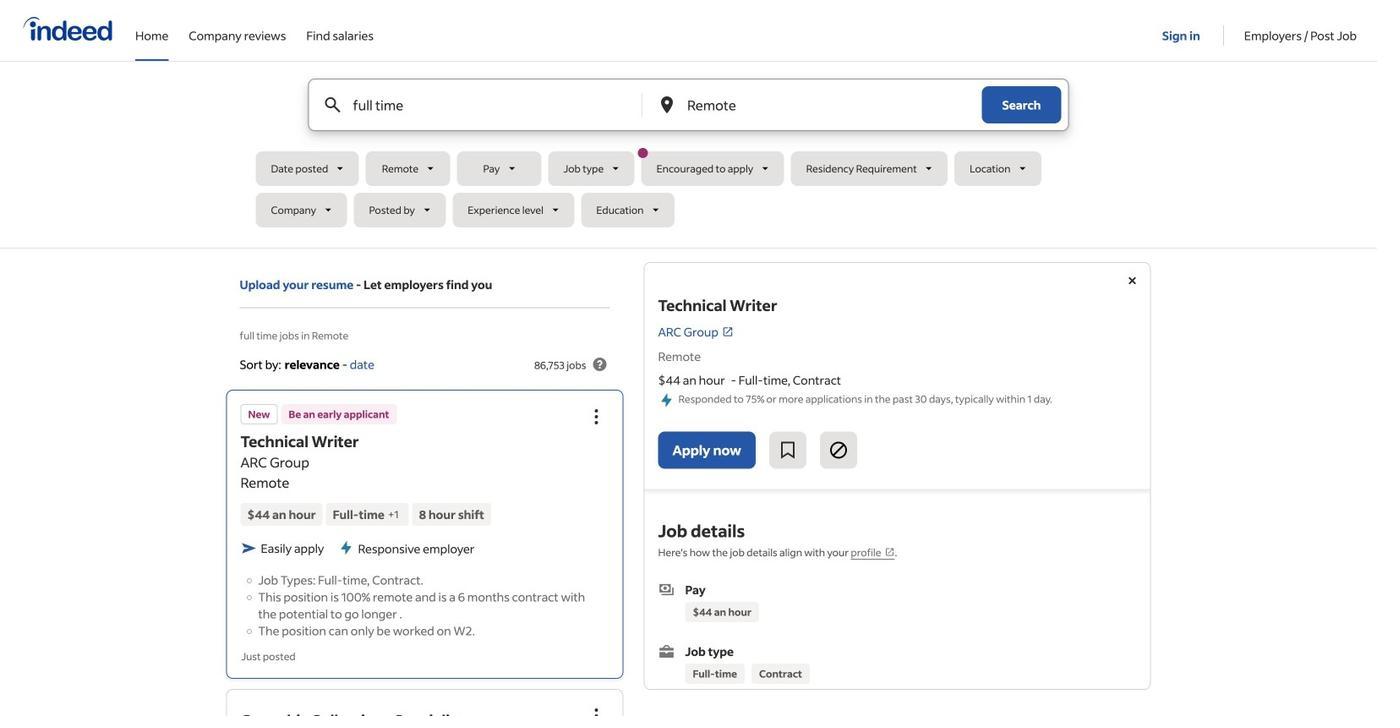 Task type: locate. For each thing, give the bounding box(es) containing it.
None search field
[[256, 79, 1121, 234]]

job actions for cannabis collections specialist is collapsed image
[[586, 706, 607, 716]]

search: Job title, keywords, or company text field
[[350, 79, 614, 130]]

arc group (opens in a new tab) image
[[722, 326, 734, 338]]

close job details image
[[1122, 271, 1143, 291]]

save this job image
[[778, 440, 798, 460]]

not interested image
[[828, 440, 849, 460]]



Task type: vqa. For each thing, say whether or not it's contained in the screenshot.
on
no



Task type: describe. For each thing, give the bounding box(es) containing it.
help icon image
[[590, 354, 610, 375]]

Edit location text field
[[684, 79, 948, 130]]

job actions for technical writer is collapsed image
[[586, 407, 607, 427]]

job preferences (opens in a new window) image
[[885, 547, 895, 557]]



